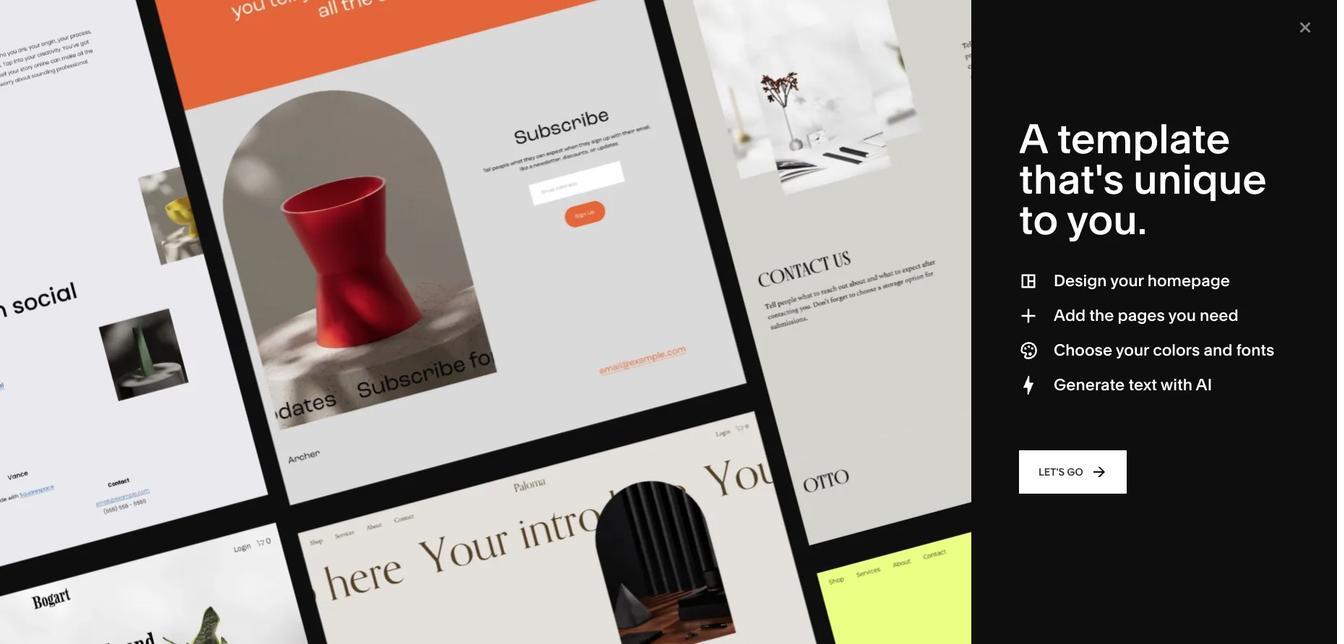 Task type: locate. For each thing, give the bounding box(es) containing it.
weddings link
[[521, 191, 584, 204]]

1 vertical spatial store
[[107, 363, 147, 382]]

to left get
[[1082, 16, 1093, 31]]

1 vertical spatial templates
[[151, 363, 229, 382]]

0 vertical spatial store
[[202, 314, 229, 328]]

, left scheduling
[[461, 314, 464, 328]]

1 horizontal spatial store
[[202, 314, 229, 328]]

0 horizontal spatial a
[[1018, 0, 1024, 3]]

services
[[429, 126, 470, 139], [688, 314, 731, 328]]

design down all templates link on the top left of page
[[242, 147, 275, 160]]

and left fonts
[[1204, 341, 1233, 360]]

0 vertical spatial your
[[1111, 271, 1144, 291]]

entertainment link
[[369, 212, 450, 225]]

0 vertical spatial online
[[166, 314, 200, 328]]

1 vertical spatial to
[[1019, 195, 1059, 244]]

& for design
[[233, 147, 239, 160]]

services (36) link
[[688, 314, 753, 328]]

business
[[397, 147, 440, 160]]

beauty
[[259, 191, 292, 204]]

0 vertical spatial templates
[[230, 126, 280, 139]]

professional services link
[[369, 126, 484, 139]]

home & decor link
[[674, 104, 758, 117]]

& for non-
[[427, 169, 433, 182]]

templates
[[230, 126, 280, 139], [151, 363, 229, 382]]

& right health
[[250, 191, 256, 204]]

designs
[[270, 104, 309, 117], [800, 314, 841, 328]]

to inside whether you need a portfolio website, an online store, or a personal blog, you can use squarespace's customizable and responsive website templates to get started.
[[1082, 16, 1093, 31]]

health
[[216, 191, 247, 204]]

store down 'matches'
[[107, 363, 147, 382]]

personal
[[915, 2, 963, 17]]

to
[[1082, 16, 1093, 31], [1019, 195, 1059, 244]]

1 horizontal spatial to
[[1082, 16, 1093, 31]]

art
[[216, 147, 230, 160]]

& left cv
[[260, 212, 267, 225]]

1 vertical spatial and
[[1204, 341, 1233, 360]]

0 horizontal spatial to
[[1019, 195, 1059, 244]]

with inside make any template yours with ease.
[[158, 18, 231, 62]]

0 horizontal spatial designs
[[270, 104, 309, 117]]

any
[[157, 0, 218, 26]]

1 horizontal spatial with
[[1161, 375, 1193, 395]]

your for design
[[1111, 271, 1144, 291]]

0 horizontal spatial need
[[987, 0, 1015, 3]]

0 vertical spatial design
[[242, 147, 275, 160]]

need
[[987, 0, 1015, 3], [1200, 306, 1239, 325]]

designs up all templates link on the top left of page
[[270, 104, 309, 117]]

0 horizontal spatial with
[[158, 18, 231, 62]]

0 vertical spatial and
[[1224, 2, 1245, 17]]

40
[[238, 363, 256, 382]]

,
[[250, 314, 253, 328], [319, 314, 322, 328], [411, 314, 413, 328], [461, 314, 464, 328], [753, 314, 756, 328]]

cv
[[269, 212, 283, 225]]

online down template
[[54, 363, 103, 382]]

0 vertical spatial with
[[158, 18, 231, 62]]

popular
[[231, 104, 268, 117], [758, 314, 797, 328]]

fashion link
[[369, 104, 420, 117]]

store
[[202, 314, 229, 328], [107, 363, 147, 382]]

need inside whether you need a portfolio website, an online store, or a personal blog, you can use squarespace's customizable and responsive website templates to get started.
[[987, 0, 1015, 3]]

nature & animals link
[[674, 126, 770, 139]]

0 vertical spatial services
[[429, 126, 470, 139]]

aue sobol image
[[54, 398, 428, 644]]

templates up art & design link
[[230, 126, 280, 139]]

go
[[1067, 466, 1084, 479]]

1 horizontal spatial a
[[1226, 0, 1233, 3]]

zaatar element
[[899, 398, 1273, 644]]

& left 'non-'
[[427, 169, 433, 182]]

use
[[1041, 2, 1061, 17]]

customizable
[[1147, 2, 1221, 17]]

(36)
[[734, 314, 753, 328]]

online right 'matches'
[[166, 314, 200, 328]]

1 vertical spatial popular
[[758, 314, 797, 328]]

fonts
[[1237, 341, 1275, 360]]

professional services
[[369, 126, 470, 139]]

template inside a template that's unique to you.
[[1058, 114, 1231, 163]]

, left popular designs (28) link
[[753, 314, 756, 328]]

design up add
[[1054, 271, 1107, 291]]

& right the media
[[554, 147, 560, 160]]

your up pages
[[1111, 271, 1144, 291]]

your for choose
[[1116, 341, 1150, 360]]

ai
[[1196, 375, 1213, 395]]

1 horizontal spatial template
[[1058, 114, 1231, 163]]

the
[[1090, 306, 1115, 325]]

media
[[521, 147, 551, 160]]

health & beauty link
[[216, 191, 306, 204]]

5 , from the left
[[753, 314, 756, 328]]

online for online store templates ( 40 )
[[54, 363, 103, 382]]

you left can
[[996, 2, 1016, 17]]

and right or
[[1224, 2, 1245, 17]]

to left you.
[[1019, 195, 1059, 244]]

events link
[[521, 169, 567, 182]]

, left blog on the left of page
[[411, 314, 413, 328]]

& right art
[[233, 147, 239, 160]]

let's
[[1039, 466, 1065, 479]]

0 vertical spatial need
[[987, 0, 1015, 3]]

design
[[242, 147, 275, 160], [1054, 271, 1107, 291]]

, left memberships
[[319, 314, 322, 328]]

ease.
[[239, 18, 331, 62]]

colors
[[1153, 341, 1200, 360]]

1 vertical spatial your
[[1116, 341, 1150, 360]]

1 vertical spatial need
[[1200, 306, 1239, 325]]

(6)
[[398, 314, 411, 328]]

(18)
[[527, 314, 544, 328]]

& for beauty
[[250, 191, 256, 204]]

all
[[216, 126, 228, 139]]

make any template yours with ease.
[[54, 0, 391, 62]]

template
[[69, 315, 114, 328]]

you up the colors in the bottom right of the page
[[1169, 306, 1197, 325]]

a left portfolio
[[1018, 0, 1024, 3]]

need down homepage
[[1200, 306, 1239, 325]]

141 template matches
[[54, 315, 158, 328]]

0 horizontal spatial store
[[107, 363, 147, 382]]

, left portfolio
[[250, 314, 253, 328]]

1 horizontal spatial online
[[166, 314, 200, 328]]

0 horizontal spatial you
[[964, 0, 984, 3]]

fashion
[[369, 104, 406, 117]]

4 , from the left
[[461, 314, 464, 328]]

1 vertical spatial services
[[688, 314, 731, 328]]

your up generate text with ai
[[1116, 341, 1150, 360]]

3 , from the left
[[411, 314, 413, 328]]

0 vertical spatial template
[[227, 0, 383, 26]]

and
[[1224, 2, 1245, 17], [1204, 341, 1233, 360]]

homepage
[[1148, 271, 1231, 291]]

0 horizontal spatial templates
[[151, 363, 229, 382]]

0 vertical spatial popular
[[231, 104, 268, 117]]

events
[[521, 169, 553, 182]]

1 vertical spatial designs
[[800, 314, 841, 328]]

popular up all templates
[[231, 104, 268, 117]]

0 horizontal spatial online
[[54, 363, 103, 382]]

a right or
[[1226, 0, 1233, 3]]

services left (36)
[[688, 314, 731, 328]]

personal
[[216, 212, 257, 225]]

with
[[158, 18, 231, 62], [1161, 375, 1193, 395]]

& right the nature
[[708, 126, 715, 139]]

rotate element
[[477, 398, 850, 644]]

store left (40)
[[202, 314, 229, 328]]

community & non-profits link
[[369, 169, 504, 182]]

non-
[[436, 169, 460, 182]]

memberships (6) link
[[325, 314, 411, 328]]

1 vertical spatial online
[[54, 363, 103, 382]]

templates left '('
[[151, 363, 229, 382]]

properties
[[585, 212, 634, 225]]

entertainment
[[369, 212, 436, 225]]

& right home
[[706, 104, 712, 117]]

a
[[1018, 0, 1024, 3], [1226, 0, 1233, 3]]

0 vertical spatial to
[[1082, 16, 1093, 31]]

community & non-profits
[[369, 169, 489, 182]]

that's
[[1019, 155, 1124, 204]]

1 horizontal spatial need
[[1200, 306, 1239, 325]]

need up website
[[987, 0, 1015, 3]]

designs left "(28)"
[[800, 314, 841, 328]]

online
[[1142, 0, 1175, 3]]

local business link
[[369, 147, 454, 160]]

you up website
[[964, 0, 984, 3]]

popular right (36)
[[758, 314, 797, 328]]

1 vertical spatial template
[[1058, 114, 1231, 163]]

1 horizontal spatial design
[[1054, 271, 1107, 291]]

1 horizontal spatial designs
[[800, 314, 841, 328]]

(28)
[[844, 314, 863, 328]]

(35)
[[301, 314, 319, 328]]

online store (40) link
[[166, 314, 250, 328]]

services up business
[[429, 126, 470, 139]]

whether you need a portfolio website, an online store, or a personal blog, you can use squarespace's customizable and responsive website templates to get started.
[[915, 0, 1245, 31]]

community
[[369, 169, 424, 182]]

0 horizontal spatial template
[[227, 0, 383, 26]]

& right estate
[[576, 212, 583, 225]]

1 horizontal spatial templates
[[230, 126, 280, 139]]

nature
[[674, 126, 706, 139]]



Task type: vqa. For each thing, say whether or not it's contained in the screenshot.
left 'Estate'
no



Task type: describe. For each thing, give the bounding box(es) containing it.
online for online store (40) , portfolio (35) , memberships (6) , blog (50) , scheduling (18)
[[166, 314, 200, 328]]

decor
[[715, 104, 744, 117]]

(40)
[[232, 314, 250, 328]]

photography
[[216, 169, 277, 182]]

)
[[256, 363, 261, 382]]

fitness
[[674, 147, 708, 160]]

services (36) , popular designs (28)
[[688, 314, 863, 328]]

& for cv
[[260, 212, 267, 225]]

0 vertical spatial designs
[[270, 104, 309, 117]]

can
[[1019, 2, 1039, 17]]

matches
[[116, 315, 158, 328]]

food
[[369, 191, 393, 204]]

memberships
[[325, 314, 395, 328]]

store for (40)
[[202, 314, 229, 328]]

pages
[[1118, 306, 1165, 325]]

an
[[1125, 0, 1139, 3]]

real estate & properties
[[521, 212, 634, 225]]

add the pages you need
[[1054, 306, 1239, 325]]

2 a from the left
[[1226, 0, 1233, 3]]

zaatar image
[[899, 398, 1273, 644]]

blog
[[416, 314, 439, 328]]

portfolio
[[1027, 0, 1074, 3]]

animals
[[717, 126, 756, 139]]

(
[[233, 363, 238, 382]]

personal & cv
[[216, 212, 283, 225]]

2 horizontal spatial you
[[1169, 306, 1197, 325]]

0 horizontal spatial popular
[[231, 104, 268, 117]]

personal & cv link
[[216, 212, 298, 225]]

portfolio
[[256, 314, 298, 328]]

aue sobol element
[[54, 398, 428, 644]]

blog,
[[966, 2, 993, 17]]

blog (50) link
[[416, 314, 461, 328]]

& for animals
[[708, 126, 715, 139]]

0 horizontal spatial design
[[242, 147, 275, 160]]

1 horizontal spatial popular
[[758, 314, 797, 328]]

design your homepage
[[1054, 271, 1231, 291]]

make
[[54, 0, 149, 26]]

nature & animals
[[674, 126, 756, 139]]

2 , from the left
[[319, 314, 322, 328]]

squarespace's
[[1064, 2, 1145, 17]]

food link
[[369, 191, 408, 204]]

get
[[1095, 16, 1114, 31]]

health & beauty
[[216, 191, 292, 204]]

to inside a template that's unique to you.
[[1019, 195, 1059, 244]]

online store templates ( 40 )
[[54, 363, 261, 382]]

photography link
[[216, 169, 292, 182]]

text
[[1129, 375, 1158, 395]]

0 horizontal spatial services
[[429, 126, 470, 139]]

141
[[54, 315, 67, 328]]

choose your colors and fonts
[[1054, 341, 1275, 360]]

popular designs (28) link
[[758, 314, 863, 328]]

store for templates
[[107, 363, 147, 382]]

1 horizontal spatial services
[[688, 314, 731, 328]]

choose
[[1054, 341, 1113, 360]]

template inside make any template yours with ease.
[[227, 0, 383, 26]]

scheduling
[[466, 314, 524, 328]]

rotate image
[[477, 398, 850, 644]]

1 vertical spatial with
[[1161, 375, 1193, 395]]

1 horizontal spatial you
[[996, 2, 1016, 17]]

started.
[[1116, 16, 1159, 31]]

and inside whether you need a portfolio website, an online store, or a personal blog, you can use squarespace's customizable and responsive website templates to get started.
[[1224, 2, 1245, 17]]

weddings
[[521, 191, 570, 204]]

(50)
[[442, 314, 461, 328]]

generate
[[1054, 375, 1125, 395]]

art & design
[[216, 147, 275, 160]]

popular designs link
[[216, 104, 309, 117]]

local
[[369, 147, 394, 160]]

local business
[[369, 147, 440, 160]]

let's go button
[[1019, 450, 1127, 494]]

home & decor
[[674, 104, 744, 117]]

website,
[[1076, 0, 1123, 3]]

media & podcasts
[[521, 147, 606, 160]]

generate text with ai
[[1054, 375, 1213, 395]]

1 , from the left
[[250, 314, 253, 328]]

real
[[521, 212, 542, 225]]

type
[[54, 79, 75, 89]]

restaurants
[[521, 126, 578, 139]]

real estate & properties link
[[521, 212, 649, 225]]

or
[[1212, 0, 1223, 3]]

fitness link
[[674, 147, 722, 160]]

store,
[[1178, 0, 1209, 3]]

estate
[[545, 212, 574, 225]]

online store (40) , portfolio (35) , memberships (6) , blog (50) , scheduling (18)
[[166, 314, 544, 328]]

1 vertical spatial design
[[1054, 271, 1107, 291]]

1 a from the left
[[1018, 0, 1024, 3]]

templates
[[1024, 16, 1079, 31]]

responsive
[[915, 16, 975, 31]]

popular designs
[[231, 104, 309, 117]]

unique
[[1134, 155, 1267, 204]]

& for decor
[[706, 104, 712, 117]]

media & podcasts link
[[521, 147, 621, 160]]

website
[[978, 16, 1021, 31]]

& for podcasts
[[554, 147, 560, 160]]

art & design link
[[216, 147, 290, 160]]

all templates link
[[216, 126, 294, 139]]

yours
[[54, 18, 150, 62]]



